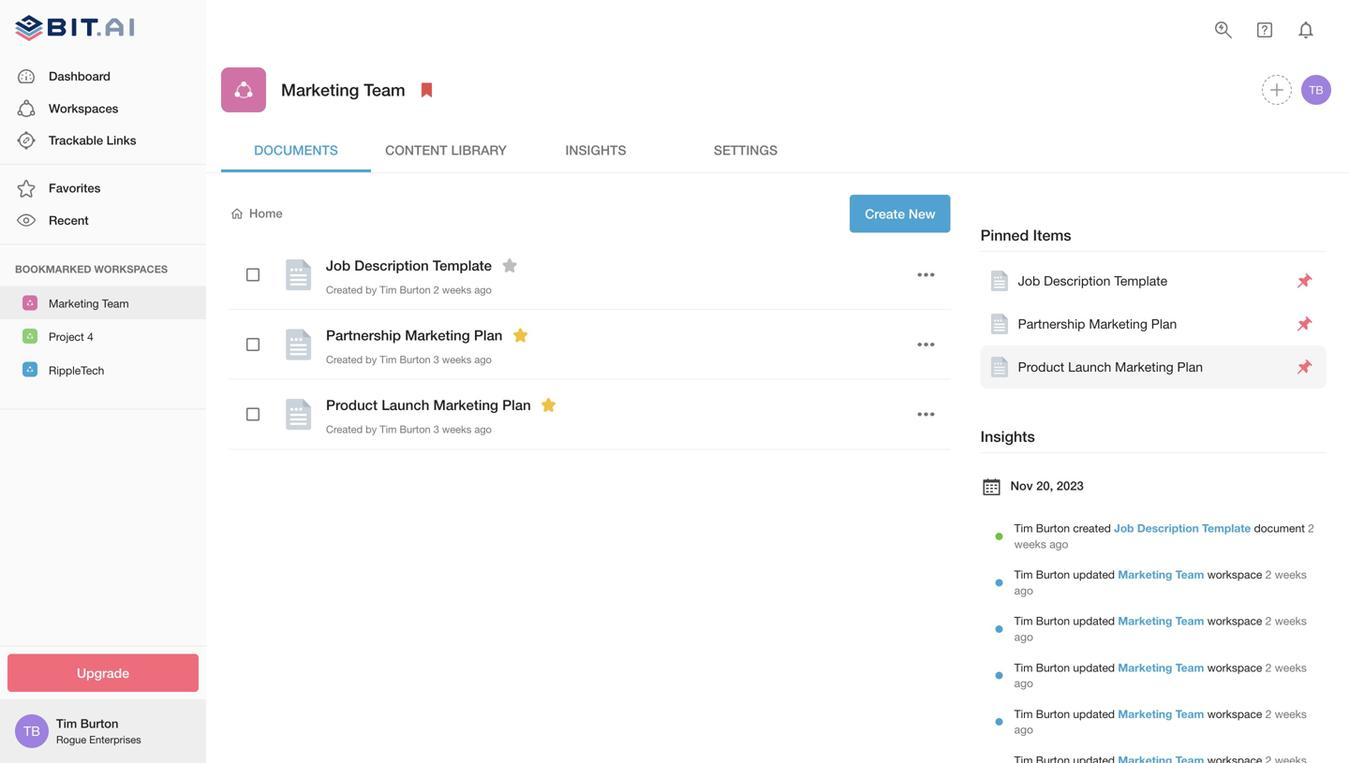 Task type: describe. For each thing, give the bounding box(es) containing it.
documents link
[[221, 127, 371, 172]]

library
[[451, 142, 507, 158]]

marketing inside button
[[49, 297, 99, 310]]

2 weeks ago for 3rd "marketing team" link from the bottom of the page
[[1015, 615, 1307, 644]]

team for fourth "marketing team" link from the top of the page
[[1176, 708, 1205, 721]]

trackable links
[[49, 133, 136, 148]]

workspaces button
[[0, 93, 206, 125]]

team for 3rd "marketing team" link from the bottom of the page
[[1176, 615, 1205, 628]]

1 horizontal spatial partnership marketing plan
[[1018, 316, 1177, 332]]

by for product
[[366, 424, 377, 436]]

2 horizontal spatial job
[[1114, 522, 1134, 535]]

1 horizontal spatial insights
[[981, 428, 1035, 446]]

nov 20, 2023
[[1011, 479, 1084, 493]]

remove favorite image
[[538, 394, 560, 417]]

1 vertical spatial product
[[326, 397, 378, 414]]

recent
[[49, 213, 89, 228]]

trackable links button
[[0, 125, 206, 157]]

burton inside tim burton rogue enterprises
[[80, 717, 119, 732]]

favorites
[[49, 181, 101, 196]]

2 for 1st "marketing team" link from the top
[[1266, 568, 1272, 582]]

1 marketing team link from the top
[[1118, 568, 1205, 582]]

0 horizontal spatial template
[[433, 257, 492, 274]]

2 for fourth "marketing team" link from the top of the page
[[1266, 708, 1272, 721]]

team for third "marketing team" link from the top
[[1176, 661, 1205, 674]]

workspace for third "marketing team" link from the top
[[1208, 661, 1263, 674]]

updated for 3rd "marketing team" link from the bottom of the page
[[1073, 615, 1115, 628]]

0 vertical spatial job description template link
[[988, 270, 1291, 292]]

team for 1st "marketing team" link from the top
[[1176, 568, 1205, 582]]

project
[[49, 330, 84, 344]]

1 vertical spatial launch
[[382, 397, 429, 414]]

create new
[[865, 206, 936, 222]]

dashboard
[[49, 69, 111, 83]]

content library
[[385, 142, 507, 158]]

2 for third "marketing team" link from the top
[[1266, 661, 1272, 674]]

created by tim burton 2 weeks ago
[[326, 284, 492, 296]]

items
[[1033, 226, 1072, 244]]

created by tim burton 3 weeks ago for marketing
[[326, 354, 492, 366]]

bookmarked workspaces
[[15, 263, 168, 276]]

settings
[[714, 142, 778, 158]]

home link
[[229, 205, 283, 222]]

2 weeks ago for fourth "marketing team" link from the top of the page
[[1015, 708, 1307, 737]]

updated for 1st "marketing team" link from the top
[[1073, 568, 1115, 582]]

tim burton rogue enterprises
[[56, 717, 141, 746]]

tb inside button
[[1310, 83, 1324, 97]]

created
[[1073, 522, 1111, 535]]

0 horizontal spatial partnership
[[326, 327, 401, 344]]

1 vertical spatial job description template link
[[1114, 522, 1251, 535]]

0 vertical spatial marketing team
[[281, 80, 405, 100]]

create
[[865, 206, 905, 222]]

by for job
[[366, 284, 377, 296]]

pinned
[[981, 226, 1029, 244]]

tab list containing documents
[[221, 127, 1334, 172]]

2023
[[1057, 479, 1084, 493]]

insights inside insights link
[[566, 142, 626, 158]]

3 for marketing
[[434, 354, 439, 366]]

tim burton updated marketing team workspace for 3rd "marketing team" link from the bottom of the page
[[1015, 615, 1263, 628]]

content library link
[[371, 127, 521, 172]]

1 horizontal spatial product launch marketing plan
[[1018, 360, 1203, 375]]

upgrade button
[[7, 655, 199, 693]]

remove favorite image
[[509, 324, 532, 347]]

favorites button
[[0, 173, 206, 205]]

documents
[[254, 142, 338, 158]]

workspace for 1st "marketing team" link from the top
[[1208, 568, 1263, 582]]

updated for fourth "marketing team" link from the top of the page
[[1073, 708, 1115, 721]]

0 horizontal spatial partnership marketing plan
[[326, 327, 503, 344]]

trackable
[[49, 133, 103, 148]]

content
[[385, 142, 448, 158]]

20,
[[1037, 479, 1053, 493]]

created for job
[[326, 284, 363, 296]]

2 weeks ago for 1st "marketing team" link from the top
[[1015, 568, 1307, 597]]

tim burton updated marketing team workspace for 1st "marketing team" link from the top
[[1015, 568, 1263, 582]]

remove bookmark image
[[416, 79, 438, 101]]

plan up the "product launch marketing plan" link
[[1151, 316, 1177, 332]]

0 vertical spatial product
[[1018, 360, 1065, 375]]

tim burton created job description template document
[[1015, 522, 1305, 535]]

created by tim burton 3 weeks ago for launch
[[326, 424, 492, 436]]

product launch marketing plan link
[[988, 356, 1291, 379]]



Task type: locate. For each thing, give the bounding box(es) containing it.
0 vertical spatial tb
[[1310, 83, 1324, 97]]

plan down partnership marketing plan link in the right of the page
[[1177, 360, 1203, 375]]

1 vertical spatial marketing team
[[49, 297, 129, 310]]

workspaces
[[49, 101, 118, 116]]

1 horizontal spatial tb
[[1310, 83, 1324, 97]]

partnership
[[1018, 316, 1086, 332], [326, 327, 401, 344]]

2 2 weeks ago from the top
[[1015, 568, 1307, 597]]

product launch marketing plan
[[1018, 360, 1203, 375], [326, 397, 531, 414]]

2 for 3rd "marketing team" link from the bottom of the page
[[1266, 615, 1272, 628]]

2
[[434, 284, 439, 296], [1308, 522, 1315, 535], [1266, 568, 1272, 582], [1266, 615, 1272, 628], [1266, 661, 1272, 674], [1266, 708, 1272, 721]]

create new button
[[850, 195, 951, 233]]

launch
[[1068, 360, 1112, 375], [382, 397, 429, 414]]

product
[[1018, 360, 1065, 375], [326, 397, 378, 414]]

1 horizontal spatial partnership
[[1018, 316, 1086, 332]]

1 vertical spatial created
[[326, 354, 363, 366]]

2 created from the top
[[326, 354, 363, 366]]

job description template inside job description template link
[[1018, 273, 1168, 289]]

1 vertical spatial 3
[[434, 424, 439, 436]]

3 marketing team link from the top
[[1118, 661, 1205, 674]]

template
[[433, 257, 492, 274], [1115, 273, 1168, 289], [1202, 522, 1251, 535]]

workspace for fourth "marketing team" link from the top of the page
[[1208, 708, 1263, 721]]

weeks
[[442, 284, 472, 296], [442, 354, 472, 366], [442, 424, 472, 436], [1015, 538, 1047, 551], [1275, 568, 1307, 582], [1275, 615, 1307, 628], [1275, 661, 1307, 674], [1275, 708, 1307, 721]]

marketing team
[[281, 80, 405, 100], [49, 297, 129, 310]]

0 horizontal spatial job
[[326, 257, 351, 274]]

upgrade
[[77, 666, 129, 681]]

1 vertical spatial tb
[[24, 724, 40, 739]]

3 workspace from the top
[[1208, 661, 1263, 674]]

1 vertical spatial by
[[366, 354, 377, 366]]

partnership marketing plan link
[[988, 313, 1291, 335]]

2 tim burton updated marketing team workspace from the top
[[1015, 615, 1263, 628]]

3 2 weeks ago from the top
[[1015, 615, 1307, 644]]

home
[[249, 206, 283, 221]]

0 horizontal spatial job description template
[[326, 257, 492, 274]]

job description template
[[326, 257, 492, 274], [1018, 273, 1168, 289]]

template up partnership marketing plan link in the right of the page
[[1115, 273, 1168, 289]]

4 marketing team link from the top
[[1118, 708, 1205, 721]]

partnership marketing plan down created by tim burton 2 weeks ago
[[326, 327, 503, 344]]

0 horizontal spatial launch
[[382, 397, 429, 414]]

1 horizontal spatial product
[[1018, 360, 1065, 375]]

marketing team up the documents link
[[281, 80, 405, 100]]

2 horizontal spatial template
[[1202, 522, 1251, 535]]

insights
[[566, 142, 626, 158], [981, 428, 1035, 446]]

0 vertical spatial product launch marketing plan
[[1018, 360, 1203, 375]]

enterprises
[[89, 734, 141, 746]]

1 vertical spatial created by tim burton 3 weeks ago
[[326, 424, 492, 436]]

job
[[326, 257, 351, 274], [1018, 273, 1040, 289], [1114, 522, 1134, 535]]

2 weeks ago
[[1015, 522, 1315, 551], [1015, 568, 1307, 597], [1015, 615, 1307, 644], [1015, 661, 1307, 690], [1015, 708, 1307, 737]]

2 workspace from the top
[[1208, 615, 1263, 628]]

2 horizontal spatial description
[[1137, 522, 1199, 535]]

description
[[354, 257, 429, 274], [1044, 273, 1111, 289], [1137, 522, 1199, 535]]

0 vertical spatial 3
[[434, 354, 439, 366]]

description up created by tim burton 2 weeks ago
[[354, 257, 429, 274]]

description down items
[[1044, 273, 1111, 289]]

job description template down items
[[1018, 273, 1168, 289]]

2 by from the top
[[366, 354, 377, 366]]

3 tim burton updated marketing team workspace from the top
[[1015, 661, 1263, 674]]

bookmarked
[[15, 263, 91, 276]]

2 weeks ago for third "marketing team" link from the top
[[1015, 661, 1307, 690]]

2 weeks ago for the bottom job description template link
[[1015, 522, 1315, 551]]

1 vertical spatial insights
[[981, 428, 1035, 446]]

0 vertical spatial by
[[366, 284, 377, 296]]

project 4 button
[[0, 320, 206, 353]]

updated for third "marketing team" link from the top
[[1073, 661, 1115, 674]]

0 vertical spatial created by tim burton 3 weeks ago
[[326, 354, 492, 366]]

created for product
[[326, 424, 363, 436]]

tab list
[[221, 127, 1334, 172]]

0 horizontal spatial product
[[326, 397, 378, 414]]

document
[[1254, 522, 1305, 535]]

partnership down created by tim burton 2 weeks ago
[[326, 327, 401, 344]]

1 horizontal spatial job
[[1018, 273, 1040, 289]]

project 4
[[49, 330, 94, 344]]

burton
[[400, 284, 431, 296], [400, 354, 431, 366], [400, 424, 431, 436], [1036, 522, 1070, 535], [1036, 568, 1070, 582], [1036, 615, 1070, 628], [1036, 661, 1070, 674], [1036, 708, 1070, 721], [80, 717, 119, 732]]

0 horizontal spatial description
[[354, 257, 429, 274]]

job description template link up partnership marketing plan link in the right of the page
[[988, 270, 1291, 292]]

1 3 from the top
[[434, 354, 439, 366]]

2 created by tim burton 3 weeks ago from the top
[[326, 424, 492, 436]]

1 horizontal spatial marketing team
[[281, 80, 405, 100]]

partnership marketing plan up the "product launch marketing plan" link
[[1018, 316, 1177, 332]]

2 3 from the top
[[434, 424, 439, 436]]

tb
[[1310, 83, 1324, 97], [24, 724, 40, 739]]

1 horizontal spatial template
[[1115, 273, 1168, 289]]

job description template up created by tim burton 2 weeks ago
[[326, 257, 492, 274]]

3 created from the top
[[326, 424, 363, 436]]

workspace
[[1208, 568, 1263, 582], [1208, 615, 1263, 628], [1208, 661, 1263, 674], [1208, 708, 1263, 721]]

template left favorite image
[[433, 257, 492, 274]]

tim
[[380, 284, 397, 296], [380, 354, 397, 366], [380, 424, 397, 436], [1015, 522, 1033, 535], [1015, 568, 1033, 582], [1015, 615, 1033, 628], [1015, 661, 1033, 674], [1015, 708, 1033, 721], [56, 717, 77, 732]]

marketing team link
[[1118, 568, 1205, 582], [1118, 615, 1205, 628], [1118, 661, 1205, 674], [1118, 708, 1205, 721]]

1 horizontal spatial job description template
[[1018, 273, 1168, 289]]

ago
[[474, 284, 492, 296], [474, 354, 492, 366], [474, 424, 492, 436], [1050, 538, 1069, 551], [1015, 584, 1034, 597], [1015, 631, 1034, 644], [1015, 677, 1034, 690], [1015, 724, 1034, 737]]

0 horizontal spatial product launch marketing plan
[[326, 397, 531, 414]]

1 2 weeks ago from the top
[[1015, 522, 1315, 551]]

2 vertical spatial by
[[366, 424, 377, 436]]

pinned items
[[981, 226, 1072, 244]]

marketing team up 4
[[49, 297, 129, 310]]

tim burton updated marketing team workspace for fourth "marketing team" link from the top of the page
[[1015, 708, 1263, 721]]

links
[[107, 133, 136, 148]]

job down pinned items
[[1018, 273, 1040, 289]]

created for partnership
[[326, 354, 363, 366]]

workspaces
[[94, 263, 168, 276]]

team inside button
[[102, 297, 129, 310]]

4 tim burton updated marketing team workspace from the top
[[1015, 708, 1263, 721]]

1 by from the top
[[366, 284, 377, 296]]

favorite image
[[499, 254, 521, 277]]

by for partnership
[[366, 354, 377, 366]]

2 marketing team link from the top
[[1118, 615, 1205, 628]]

1 updated from the top
[[1073, 568, 1115, 582]]

job up created by tim burton 2 weeks ago
[[326, 257, 351, 274]]

0 vertical spatial insights
[[566, 142, 626, 158]]

1 created from the top
[[326, 284, 363, 296]]

0 horizontal spatial tb
[[24, 724, 40, 739]]

1 created by tim burton 3 weeks ago from the top
[[326, 354, 492, 366]]

1 workspace from the top
[[1208, 568, 1263, 582]]

0 vertical spatial launch
[[1068, 360, 1112, 375]]

2 updated from the top
[[1073, 615, 1115, 628]]

created by tim burton 3 weeks ago
[[326, 354, 492, 366], [326, 424, 492, 436]]

rippletech
[[49, 364, 104, 377]]

tim inside tim burton rogue enterprises
[[56, 717, 77, 732]]

by
[[366, 284, 377, 296], [366, 354, 377, 366], [366, 424, 377, 436]]

dashboard button
[[0, 61, 206, 93]]

3
[[434, 354, 439, 366], [434, 424, 439, 436]]

tim burton updated marketing team workspace for third "marketing team" link from the top
[[1015, 661, 1263, 674]]

partnership down items
[[1018, 316, 1086, 332]]

tim burton updated marketing team workspace
[[1015, 568, 1263, 582], [1015, 615, 1263, 628], [1015, 661, 1263, 674], [1015, 708, 1263, 721]]

partnership marketing plan
[[1018, 316, 1177, 332], [326, 327, 503, 344]]

rippletech button
[[0, 353, 206, 386]]

1 horizontal spatial launch
[[1068, 360, 1112, 375]]

updated
[[1073, 568, 1115, 582], [1073, 615, 1115, 628], [1073, 661, 1115, 674], [1073, 708, 1115, 721]]

job description template link right created
[[1114, 522, 1251, 535]]

0 horizontal spatial insights
[[566, 142, 626, 158]]

0 vertical spatial created
[[326, 284, 363, 296]]

template left the document at the bottom right
[[1202, 522, 1251, 535]]

plan left remove favorite icon
[[502, 397, 531, 414]]

3 updated from the top
[[1073, 661, 1115, 674]]

2 vertical spatial created
[[326, 424, 363, 436]]

marketing
[[281, 80, 359, 100], [49, 297, 99, 310], [1089, 316, 1148, 332], [405, 327, 470, 344], [1115, 360, 1174, 375], [433, 397, 498, 414], [1118, 568, 1173, 582], [1118, 615, 1173, 628], [1118, 661, 1173, 674], [1118, 708, 1173, 721]]

1 tim burton updated marketing team workspace from the top
[[1015, 568, 1263, 582]]

2 for the bottom job description template link
[[1308, 522, 1315, 535]]

3 for launch
[[434, 424, 439, 436]]

plan
[[1151, 316, 1177, 332], [474, 327, 503, 344], [1177, 360, 1203, 375], [502, 397, 531, 414]]

plan left remove favorite image
[[474, 327, 503, 344]]

nov
[[1011, 479, 1033, 493]]

recent button
[[0, 205, 206, 237]]

4
[[87, 330, 94, 344]]

insights link
[[521, 127, 671, 172]]

launch inside the "product launch marketing plan" link
[[1068, 360, 1112, 375]]

3 by from the top
[[366, 424, 377, 436]]

job description template link
[[988, 270, 1291, 292], [1114, 522, 1251, 535]]

4 workspace from the top
[[1208, 708, 1263, 721]]

workspace for 3rd "marketing team" link from the bottom of the page
[[1208, 615, 1263, 628]]

settings link
[[671, 127, 821, 172]]

1 vertical spatial product launch marketing plan
[[326, 397, 531, 414]]

4 2 weeks ago from the top
[[1015, 661, 1307, 690]]

marketing team button
[[0, 286, 206, 320]]

new
[[909, 206, 936, 222]]

description right created
[[1137, 522, 1199, 535]]

tb button
[[1299, 72, 1334, 108]]

rogue
[[56, 734, 86, 746]]

5 2 weeks ago from the top
[[1015, 708, 1307, 737]]

job right created
[[1114, 522, 1134, 535]]

0 horizontal spatial marketing team
[[49, 297, 129, 310]]

marketing team inside button
[[49, 297, 129, 310]]

4 updated from the top
[[1073, 708, 1115, 721]]

1 horizontal spatial description
[[1044, 273, 1111, 289]]

team
[[364, 80, 405, 100], [102, 297, 129, 310], [1176, 568, 1205, 582], [1176, 615, 1205, 628], [1176, 661, 1205, 674], [1176, 708, 1205, 721]]

created
[[326, 284, 363, 296], [326, 354, 363, 366], [326, 424, 363, 436]]



Task type: vqa. For each thing, say whether or not it's contained in the screenshot.
fourth Marketing Team link from the bottom of the page updated
yes



